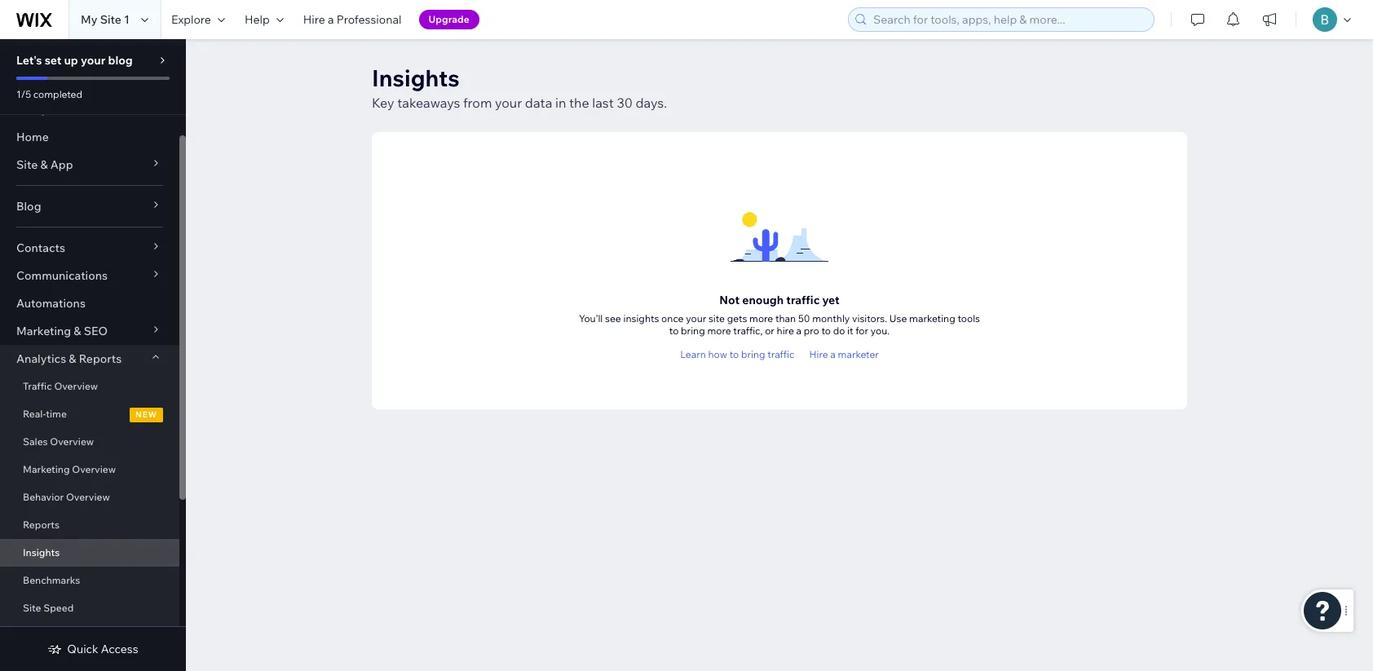 Task type: locate. For each thing, give the bounding box(es) containing it.
marketing up the analytics
[[16, 324, 71, 339]]

1 horizontal spatial to
[[730, 348, 739, 360]]

marketing inside dropdown button
[[16, 324, 71, 339]]

1 vertical spatial your
[[495, 95, 522, 111]]

you.
[[871, 325, 890, 337]]

from
[[463, 95, 492, 111]]

insights inside insights key takeaways from your data in the last 30 days.
[[372, 64, 460, 92]]

0 horizontal spatial reports
[[23, 519, 60, 531]]

to left do in the right of the page
[[822, 325, 831, 337]]

reports down seo
[[79, 352, 122, 366]]

hire for hire a marketer
[[810, 348, 829, 360]]

hire inside "hire a marketer" link
[[810, 348, 829, 360]]

your left data
[[495, 95, 522, 111]]

your inside the not enough traffic yet you'll see insights once your site gets more than 50 monthly visitors. use marketing tools to bring more traffic, or hire a pro to do it for you.
[[686, 312, 707, 325]]

0 vertical spatial traffic
[[787, 293, 820, 308]]

2 horizontal spatial to
[[822, 325, 831, 337]]

to inside learn how to bring traffic link
[[730, 348, 739, 360]]

the
[[569, 95, 589, 111]]

overview
[[54, 380, 98, 392], [50, 436, 94, 448], [72, 463, 116, 476], [66, 491, 110, 503]]

bring down traffic,
[[741, 348, 766, 360]]

a down do in the right of the page
[[831, 348, 836, 360]]

insights up benchmarks
[[23, 547, 60, 559]]

tools
[[958, 312, 981, 325]]

enough
[[743, 293, 784, 308]]

1 horizontal spatial insights
[[372, 64, 460, 92]]

Search for tools, apps, help & more... field
[[869, 8, 1149, 31]]

or
[[765, 325, 775, 337]]

contacts
[[16, 241, 65, 255]]

1 vertical spatial hire
[[810, 348, 829, 360]]

hire inside hire a professional link
[[303, 12, 325, 27]]

traffic
[[787, 293, 820, 308], [768, 348, 795, 360]]

once
[[662, 312, 684, 325]]

learn how to bring traffic link
[[680, 347, 795, 361]]

reports down behavior at the bottom left
[[23, 519, 60, 531]]

0 horizontal spatial a
[[328, 12, 334, 27]]

overview up marketing overview
[[50, 436, 94, 448]]

traffic up 50
[[787, 293, 820, 308]]

0 horizontal spatial insights
[[23, 547, 60, 559]]

& for analytics
[[69, 352, 76, 366]]

site down home
[[16, 157, 38, 172]]

last
[[592, 95, 614, 111]]

to right insights
[[670, 325, 679, 337]]

traffic,
[[734, 325, 763, 337]]

& inside site & app popup button
[[40, 157, 48, 172]]

benchmarks link
[[0, 567, 179, 595]]

site & app button
[[0, 151, 179, 179]]

1 horizontal spatial hire
[[810, 348, 829, 360]]

0 horizontal spatial bring
[[681, 325, 705, 337]]

bring inside the not enough traffic yet you'll see insights once your site gets more than 50 monthly visitors. use marketing tools to bring more traffic, or hire a pro to do it for you.
[[681, 325, 705, 337]]

0 horizontal spatial hire
[[303, 12, 325, 27]]

upgrade
[[429, 13, 470, 25]]

automations link
[[0, 290, 179, 317]]

0 vertical spatial your
[[81, 53, 105, 68]]

& left app
[[40, 157, 48, 172]]

2 horizontal spatial your
[[686, 312, 707, 325]]

hire right help button
[[303, 12, 325, 27]]

reports
[[79, 352, 122, 366], [23, 519, 60, 531]]

0 horizontal spatial your
[[81, 53, 105, 68]]

0 vertical spatial &
[[40, 157, 48, 172]]

yet
[[823, 293, 840, 308]]

time
[[46, 408, 67, 420]]

1 horizontal spatial bring
[[741, 348, 766, 360]]

1 vertical spatial insights
[[23, 547, 60, 559]]

& inside the 'marketing & seo' dropdown button
[[74, 324, 81, 339]]

to
[[670, 325, 679, 337], [822, 325, 831, 337], [730, 348, 739, 360]]

completed
[[33, 88, 82, 100]]

1 vertical spatial marketing
[[23, 463, 70, 476]]

traffic down the hire
[[768, 348, 795, 360]]

use
[[890, 312, 907, 325]]

0 vertical spatial reports
[[79, 352, 122, 366]]

more
[[750, 312, 774, 325], [708, 325, 731, 337]]

a for hire a professional
[[328, 12, 334, 27]]

site
[[100, 12, 121, 27], [16, 157, 38, 172], [23, 602, 41, 614]]

behavior overview
[[23, 491, 110, 503]]

2 vertical spatial your
[[686, 312, 707, 325]]

insights
[[372, 64, 460, 92], [23, 547, 60, 559]]

analytics
[[16, 352, 66, 366]]

0 vertical spatial hire
[[303, 12, 325, 27]]

your inside sidebar element
[[81, 53, 105, 68]]

a left pro
[[797, 325, 802, 337]]

hire down pro
[[810, 348, 829, 360]]

marketing
[[16, 324, 71, 339], [23, 463, 70, 476]]

a left the professional
[[328, 12, 334, 27]]

50
[[799, 312, 810, 325]]

setup
[[16, 102, 49, 117]]

home
[[16, 130, 49, 144]]

& left seo
[[74, 324, 81, 339]]

your inside insights key takeaways from your data in the last 30 days.
[[495, 95, 522, 111]]

insights for insights key takeaways from your data in the last 30 days.
[[372, 64, 460, 92]]

insights up takeaways
[[372, 64, 460, 92]]

site inside site & app popup button
[[16, 157, 38, 172]]

a for hire a marketer
[[831, 348, 836, 360]]

marketing up behavior at the bottom left
[[23, 463, 70, 476]]

& for marketing
[[74, 324, 81, 339]]

more down enough
[[750, 312, 774, 325]]

0 vertical spatial bring
[[681, 325, 705, 337]]

overview down the marketing overview link
[[66, 491, 110, 503]]

1 vertical spatial a
[[797, 325, 802, 337]]

0 vertical spatial marketing
[[16, 324, 71, 339]]

sales
[[23, 436, 48, 448]]

takeaways
[[397, 95, 460, 111]]

overview down sales overview link
[[72, 463, 116, 476]]

site speed link
[[0, 595, 179, 622]]

2 vertical spatial site
[[23, 602, 41, 614]]

1 horizontal spatial reports
[[79, 352, 122, 366]]

a
[[328, 12, 334, 27], [797, 325, 802, 337], [831, 348, 836, 360]]

behavior overview link
[[0, 484, 179, 511]]

marketing for marketing overview
[[23, 463, 70, 476]]

professional
[[337, 12, 402, 27]]

& inside the analytics & reports dropdown button
[[69, 352, 76, 366]]

do
[[833, 325, 845, 337]]

app
[[50, 157, 73, 172]]

2 vertical spatial &
[[69, 352, 76, 366]]

& down marketing & seo
[[69, 352, 76, 366]]

than
[[776, 312, 796, 325]]

site left 1
[[100, 12, 121, 27]]

0 vertical spatial insights
[[372, 64, 460, 92]]

0 vertical spatial a
[[328, 12, 334, 27]]

1 horizontal spatial your
[[495, 95, 522, 111]]

1 vertical spatial reports
[[23, 519, 60, 531]]

to right "how"
[[730, 348, 739, 360]]

&
[[40, 157, 48, 172], [74, 324, 81, 339], [69, 352, 76, 366]]

1 vertical spatial site
[[16, 157, 38, 172]]

bring up learn
[[681, 325, 705, 337]]

2 vertical spatial a
[[831, 348, 836, 360]]

insights inside sidebar element
[[23, 547, 60, 559]]

1 horizontal spatial a
[[797, 325, 802, 337]]

speed
[[43, 602, 74, 614]]

contacts button
[[0, 234, 179, 262]]

your left site
[[686, 312, 707, 325]]

hire a professional
[[303, 12, 402, 27]]

let's
[[16, 53, 42, 68]]

site left speed at bottom left
[[23, 602, 41, 614]]

days.
[[636, 95, 667, 111]]

seo
[[84, 324, 108, 339]]

your
[[81, 53, 105, 68], [495, 95, 522, 111], [686, 312, 707, 325]]

0 horizontal spatial more
[[708, 325, 731, 337]]

sales overview link
[[0, 428, 179, 456]]

overview down the analytics & reports
[[54, 380, 98, 392]]

new
[[135, 410, 157, 420]]

let's set up your blog
[[16, 53, 133, 68]]

more up "how"
[[708, 325, 731, 337]]

your right up
[[81, 53, 105, 68]]

site inside site speed 'link'
[[23, 602, 41, 614]]

see
[[605, 312, 621, 325]]

2 horizontal spatial a
[[831, 348, 836, 360]]

1 vertical spatial &
[[74, 324, 81, 339]]

quick
[[67, 642, 98, 657]]



Task type: vqa. For each thing, say whether or not it's contained in the screenshot.
Get Started BUTTON
no



Task type: describe. For each thing, give the bounding box(es) containing it.
up
[[64, 53, 78, 68]]

set
[[45, 53, 61, 68]]

site
[[709, 312, 725, 325]]

marketer
[[838, 348, 879, 360]]

communications
[[16, 268, 108, 283]]

traffic overview
[[23, 380, 98, 392]]

my
[[81, 12, 97, 27]]

monthly
[[813, 312, 850, 325]]

1 horizontal spatial more
[[750, 312, 774, 325]]

how
[[708, 348, 728, 360]]

traffic
[[23, 380, 52, 392]]

key
[[372, 95, 394, 111]]

site for site speed
[[23, 602, 41, 614]]

in
[[555, 95, 566, 111]]

blog button
[[0, 193, 179, 220]]

real-
[[23, 408, 46, 420]]

help
[[245, 12, 270, 27]]

30
[[617, 95, 633, 111]]

marketing overview link
[[0, 456, 179, 484]]

1/5
[[16, 88, 31, 100]]

help button
[[235, 0, 293, 39]]

sidebar element
[[0, 39, 186, 671]]

learn how to bring traffic
[[680, 348, 795, 360]]

access
[[101, 642, 138, 657]]

insights
[[624, 312, 659, 325]]

my site 1
[[81, 12, 130, 27]]

insights for insights
[[23, 547, 60, 559]]

pro
[[804, 325, 820, 337]]

0 vertical spatial site
[[100, 12, 121, 27]]

insights link
[[0, 539, 179, 567]]

visitors.
[[852, 312, 888, 325]]

1 vertical spatial traffic
[[768, 348, 795, 360]]

marketing for marketing & seo
[[16, 324, 71, 339]]

communications button
[[0, 262, 179, 290]]

home link
[[0, 123, 179, 151]]

marketing
[[910, 312, 956, 325]]

explore
[[171, 12, 211, 27]]

quick access
[[67, 642, 138, 657]]

benchmarks
[[23, 574, 80, 587]]

hire for hire a professional
[[303, 12, 325, 27]]

marketing overview
[[23, 463, 116, 476]]

hire a marketer
[[810, 348, 879, 360]]

blog
[[16, 199, 41, 214]]

reports link
[[0, 511, 179, 539]]

overview for behavior overview
[[66, 491, 110, 503]]

& for site
[[40, 157, 48, 172]]

real-time
[[23, 408, 67, 420]]

setup link
[[0, 95, 179, 123]]

not
[[720, 293, 740, 308]]

hire a marketer link
[[810, 347, 879, 361]]

site for site & app
[[16, 157, 38, 172]]

gets
[[727, 312, 748, 325]]

hire a professional link
[[293, 0, 412, 39]]

0 horizontal spatial to
[[670, 325, 679, 337]]

blog
[[108, 53, 133, 68]]

analytics & reports
[[16, 352, 122, 366]]

reports inside dropdown button
[[79, 352, 122, 366]]

it
[[848, 325, 854, 337]]

data
[[525, 95, 553, 111]]

1
[[124, 12, 130, 27]]

overview for traffic overview
[[54, 380, 98, 392]]

marketing & seo button
[[0, 317, 179, 345]]

automations
[[16, 296, 86, 311]]

you'll
[[579, 312, 603, 325]]

hire
[[777, 325, 794, 337]]

marketing & seo
[[16, 324, 108, 339]]

insights key takeaways from your data in the last 30 days.
[[372, 64, 667, 111]]

1 vertical spatial bring
[[741, 348, 766, 360]]

sales overview
[[23, 436, 94, 448]]

behavior
[[23, 491, 64, 503]]

traffic overview link
[[0, 373, 179, 401]]

site speed
[[23, 602, 74, 614]]

analytics & reports button
[[0, 345, 179, 373]]

quick access button
[[48, 642, 138, 657]]

not enough traffic yet you'll see insights once your site gets more than 50 monthly visitors. use marketing tools to bring more traffic, or hire a pro to do it for you.
[[579, 293, 981, 337]]

overview for marketing overview
[[72, 463, 116, 476]]

learn
[[680, 348, 706, 360]]

site & app
[[16, 157, 73, 172]]

1/5 completed
[[16, 88, 82, 100]]

overview for sales overview
[[50, 436, 94, 448]]

a inside the not enough traffic yet you'll see insights once your site gets more than 50 monthly visitors. use marketing tools to bring more traffic, or hire a pro to do it for you.
[[797, 325, 802, 337]]

for
[[856, 325, 869, 337]]

upgrade button
[[419, 10, 479, 29]]

traffic inside the not enough traffic yet you'll see insights once your site gets more than 50 monthly visitors. use marketing tools to bring more traffic, or hire a pro to do it for you.
[[787, 293, 820, 308]]



